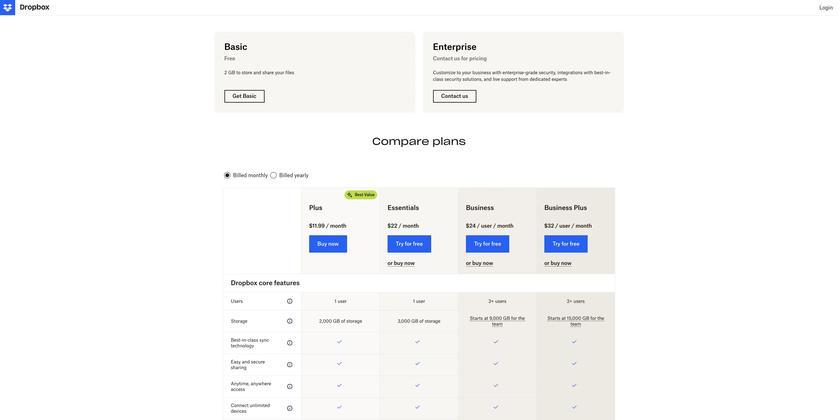 Task type: vqa. For each thing, say whether or not it's contained in the screenshot.
ELEMENTS
no



Task type: locate. For each thing, give the bounding box(es) containing it.
0 horizontal spatial team
[[492, 322, 503, 327]]

3 or buy now from the left
[[545, 260, 572, 267]]

free for first or buy now "button" try for free button
[[413, 241, 423, 247]]

3+ users up 15,000
[[567, 299, 585, 304]]

contact for contact us
[[441, 93, 461, 99]]

1 standard image from the top
[[286, 298, 294, 306]]

1 try from the left
[[396, 241, 404, 247]]

business up $24 on the bottom of the page
[[466, 204, 494, 212]]

2 horizontal spatial or buy now
[[545, 260, 572, 267]]

1 user up 3,000 gb of storage
[[413, 299, 425, 304]]

0 horizontal spatial business
[[466, 204, 494, 212]]

0 vertical spatial in-
[[605, 70, 611, 75]]

1 vertical spatial and
[[484, 77, 492, 82]]

2 try from the left
[[474, 241, 482, 247]]

5 / from the left
[[556, 223, 558, 229]]

basic right get
[[243, 93, 257, 99]]

/
[[326, 223, 329, 229], [399, 223, 402, 229], [477, 223, 480, 229], [493, 223, 496, 229], [556, 223, 558, 229], [572, 223, 575, 229]]

0 horizontal spatial us
[[454, 55, 460, 62]]

users
[[495, 299, 507, 304], [574, 299, 585, 304]]

free down $22 / month
[[413, 241, 423, 247]]

share
[[263, 70, 274, 75]]

of right 2,000
[[341, 319, 345, 324]]

$24
[[466, 223, 476, 229]]

0 horizontal spatial try for free
[[396, 241, 423, 247]]

1 horizontal spatial billed
[[279, 172, 293, 179]]

billed for billed yearly
[[279, 172, 293, 179]]

1 storage from the left
[[347, 319, 362, 324]]

1 of from the left
[[341, 319, 345, 324]]

2 or buy now from the left
[[466, 260, 493, 267]]

1 horizontal spatial of
[[420, 319, 424, 324]]

enterprise
[[433, 41, 477, 52]]

try for first or buy now "button"
[[396, 241, 404, 247]]

starts left 15,000
[[548, 316, 561, 321]]

best
[[355, 193, 363, 197]]

to up security
[[457, 70, 461, 75]]

3 standard image from the top
[[286, 405, 294, 413]]

2 at from the left
[[562, 316, 566, 321]]

2 standard image from the top
[[286, 340, 294, 347]]

standard image
[[286, 318, 294, 326], [286, 340, 294, 347], [286, 405, 294, 413]]

1 vertical spatial us
[[463, 93, 468, 99]]

1 try for free button from the left
[[388, 236, 431, 253]]

us for contact us for pricing
[[454, 55, 460, 62]]

anytime,
[[231, 382, 250, 387]]

2 plus from the left
[[574, 204, 587, 212]]

of right 3,000
[[420, 319, 424, 324]]

starts inside the starts at 9,000 gb for the team
[[470, 316, 483, 321]]

1 horizontal spatial in-
[[605, 70, 611, 75]]

the right '9,000'
[[518, 316, 525, 321]]

1 standard image from the top
[[286, 318, 294, 326]]

features
[[274, 279, 300, 287]]

gb right '9,000'
[[503, 316, 510, 321]]

0 horizontal spatial users
[[495, 299, 507, 304]]

now for first or buy now "button"
[[405, 260, 415, 267]]

3+ up 15,000
[[567, 299, 573, 304]]

the inside the starts at 9,000 gb for the team
[[518, 316, 525, 321]]

and right store
[[253, 70, 261, 75]]

contact down security
[[441, 93, 461, 99]]

gb right 2
[[228, 70, 235, 75]]

2 the from the left
[[598, 316, 605, 321]]

business
[[466, 204, 494, 212], [545, 204, 573, 212]]

2 your from the left
[[462, 70, 472, 75]]

None radio
[[223, 170, 269, 181], [269, 170, 310, 181], [223, 170, 269, 181], [269, 170, 310, 181]]

1 up 3,000 gb of storage
[[413, 299, 415, 304]]

3 standard image from the top
[[286, 383, 294, 391]]

for left pricing
[[461, 55, 468, 62]]

0 horizontal spatial to
[[236, 70, 241, 75]]

$11.99 / month
[[309, 223, 347, 229]]

the inside starts at 15,000 gb for the team
[[598, 316, 605, 321]]

1 the from the left
[[518, 316, 525, 321]]

at for 15,000
[[562, 316, 566, 321]]

now
[[328, 241, 339, 247], [405, 260, 415, 267], [483, 260, 493, 267], [561, 260, 572, 267]]

us down the enterprise
[[454, 55, 460, 62]]

1 horizontal spatial or
[[466, 260, 471, 267]]

class left sync
[[248, 338, 258, 343]]

your
[[275, 70, 284, 75], [462, 70, 472, 75]]

1 horizontal spatial 3+ users
[[567, 299, 585, 304]]

gb right 3,000
[[412, 319, 418, 324]]

3+ up '9,000'
[[489, 299, 494, 304]]

connect unlimited devices
[[231, 403, 270, 414]]

team down '9,000'
[[492, 322, 503, 327]]

2 horizontal spatial or buy now button
[[545, 260, 572, 267]]

contact up customize at the right top
[[433, 55, 453, 62]]

billed
[[233, 172, 247, 179], [279, 172, 293, 179]]

gb right 2,000
[[333, 319, 340, 324]]

storage right 2,000
[[347, 319, 362, 324]]

at inside starts at 15,000 gb for the team
[[562, 316, 566, 321]]

your left "files"
[[275, 70, 284, 75]]

integrations
[[558, 70, 583, 75]]

basic up free
[[224, 41, 247, 52]]

1 horizontal spatial try for free
[[474, 241, 501, 247]]

1 at from the left
[[484, 316, 488, 321]]

buy now
[[318, 241, 339, 247]]

dropbox
[[231, 279, 257, 287]]

standard image for easy and secure sharing
[[286, 362, 294, 369]]

1 horizontal spatial 1 user
[[413, 299, 425, 304]]

plus up $32 / user / month
[[574, 204, 587, 212]]

to
[[236, 70, 241, 75], [457, 70, 461, 75]]

2 vertical spatial standard image
[[286, 405, 294, 413]]

devices
[[231, 409, 247, 414]]

starts left '9,000'
[[470, 316, 483, 321]]

2 or from the left
[[466, 260, 471, 267]]

easy and secure sharing
[[231, 360, 265, 371]]

gb right 15,000
[[583, 316, 590, 321]]

files
[[286, 70, 294, 75]]

2 1 from the left
[[413, 299, 415, 304]]

2 storage from the left
[[425, 319, 441, 324]]

team down 15,000
[[571, 322, 581, 327]]

storage for 3,000 gb of storage
[[425, 319, 441, 324]]

1 or from the left
[[388, 260, 393, 267]]

storage for 2,000 gb of storage
[[347, 319, 362, 324]]

best value
[[355, 193, 375, 197]]

gb for 2,000 gb of storage
[[333, 319, 340, 324]]

storage
[[347, 319, 362, 324], [425, 319, 441, 324]]

1 horizontal spatial try for free button
[[466, 236, 510, 253]]

starts at 15,000 gb for the team
[[548, 316, 605, 327]]

1 horizontal spatial free
[[492, 241, 501, 247]]

billed yearly
[[279, 172, 309, 179]]

in-
[[605, 70, 611, 75], [242, 338, 248, 343]]

from
[[519, 77, 529, 82]]

2 / from the left
[[399, 223, 402, 229]]

plus up the $11.99
[[309, 204, 323, 212]]

connect
[[231, 403, 249, 409]]

0 horizontal spatial and
[[242, 360, 250, 365]]

try down '$32' at the right bottom
[[553, 241, 561, 247]]

try for free button
[[388, 236, 431, 253], [466, 236, 510, 253], [545, 236, 588, 253]]

1 your from the left
[[275, 70, 284, 75]]

0 horizontal spatial buy
[[394, 260, 403, 267]]

1 horizontal spatial the
[[598, 316, 605, 321]]

2 1 user from the left
[[413, 299, 425, 304]]

gb for 3,000 gb of storage
[[412, 319, 418, 324]]

login
[[820, 4, 833, 11]]

1 horizontal spatial to
[[457, 70, 461, 75]]

0 vertical spatial us
[[454, 55, 460, 62]]

0 horizontal spatial try for free button
[[388, 236, 431, 253]]

0 horizontal spatial or
[[388, 260, 393, 267]]

0 vertical spatial standard image
[[286, 298, 294, 306]]

customize
[[433, 70, 456, 75]]

2 standard image from the top
[[286, 362, 294, 369]]

standard image for best-in-class sync technology
[[286, 340, 294, 347]]

/ for $32
[[556, 223, 558, 229]]

2 try for free from the left
[[474, 241, 501, 247]]

2 starts from the left
[[548, 316, 561, 321]]

or for first or buy now "button"
[[388, 260, 393, 267]]

2 horizontal spatial and
[[484, 77, 492, 82]]

or buy now button
[[388, 260, 415, 267], [466, 260, 493, 267], [545, 260, 572, 267]]

solutions,
[[463, 77, 483, 82]]

1 billed from the left
[[233, 172, 247, 179]]

storage right 3,000
[[425, 319, 441, 324]]

try for free down $22 / month
[[396, 241, 423, 247]]

0 horizontal spatial at
[[484, 316, 488, 321]]

3 / from the left
[[477, 223, 480, 229]]

and inside customize to your business with enterprise-grade security, integrations with best-in- class security solutions, and live support from dedicated experts
[[484, 77, 492, 82]]

0 horizontal spatial with
[[492, 70, 502, 75]]

0 horizontal spatial or buy now
[[388, 260, 415, 267]]

1 horizontal spatial at
[[562, 316, 566, 321]]

try for free down $32 / user / month
[[553, 241, 580, 247]]

1 horizontal spatial your
[[462, 70, 472, 75]]

to left store
[[236, 70, 241, 75]]

0 horizontal spatial plus
[[309, 204, 323, 212]]

1 business from the left
[[466, 204, 494, 212]]

1 horizontal spatial and
[[253, 70, 261, 75]]

month
[[330, 223, 347, 229], [403, 223, 419, 229], [498, 223, 514, 229], [576, 223, 592, 229]]

1 horizontal spatial buy
[[473, 260, 482, 267]]

at left '9,000'
[[484, 316, 488, 321]]

try for free
[[396, 241, 423, 247], [474, 241, 501, 247], [553, 241, 580, 247]]

at inside the starts at 9,000 gb for the team
[[484, 316, 488, 321]]

your up solutions,
[[462, 70, 472, 75]]

2 billed from the left
[[279, 172, 293, 179]]

and
[[253, 70, 261, 75], [484, 77, 492, 82], [242, 360, 250, 365]]

3 or from the left
[[545, 260, 550, 267]]

0 horizontal spatial starts
[[470, 316, 483, 321]]

0 horizontal spatial 3+
[[489, 299, 494, 304]]

1 or buy now from the left
[[388, 260, 415, 267]]

dedicated
[[530, 77, 551, 82]]

the
[[518, 316, 525, 321], [598, 316, 605, 321]]

0 horizontal spatial free
[[413, 241, 423, 247]]

try for second or buy now "button" from the right
[[474, 241, 482, 247]]

try down $22 / month
[[396, 241, 404, 247]]

business for business plus
[[545, 204, 573, 212]]

1 horizontal spatial plus
[[574, 204, 587, 212]]

2 try for free button from the left
[[466, 236, 510, 253]]

user
[[481, 223, 492, 229], [560, 223, 571, 229], [338, 299, 347, 304], [416, 299, 425, 304]]

1 vertical spatial standard image
[[286, 362, 294, 369]]

users up '9,000'
[[495, 299, 507, 304]]

1 horizontal spatial us
[[463, 93, 468, 99]]

1 horizontal spatial try
[[474, 241, 482, 247]]

1 user
[[335, 299, 347, 304], [413, 299, 425, 304]]

0 horizontal spatial storage
[[347, 319, 362, 324]]

0 vertical spatial class
[[433, 77, 444, 82]]

gb inside starts at 15,000 gb for the team
[[583, 316, 590, 321]]

2 vertical spatial standard image
[[286, 383, 294, 391]]

for
[[461, 55, 468, 62], [405, 241, 412, 247], [483, 241, 490, 247], [562, 241, 569, 247], [511, 316, 517, 321], [591, 316, 597, 321]]

free down $32 / user / month
[[570, 241, 580, 247]]

team inside starts at 15,000 gb for the team
[[571, 322, 581, 327]]

and inside easy and secure sharing
[[242, 360, 250, 365]]

free down $24 / user / month
[[492, 241, 501, 247]]

2 team from the left
[[571, 322, 581, 327]]

2 to from the left
[[457, 70, 461, 75]]

$32
[[545, 223, 554, 229]]

billed for billed monthly
[[233, 172, 247, 179]]

best-
[[595, 70, 605, 75]]

3+ users up '9,000'
[[489, 299, 507, 304]]

1 horizontal spatial storage
[[425, 319, 441, 324]]

0 horizontal spatial in-
[[242, 338, 248, 343]]

with up live
[[492, 70, 502, 75]]

1 user up 2,000 gb of storage
[[335, 299, 347, 304]]

2 business from the left
[[545, 204, 573, 212]]

1 horizontal spatial with
[[584, 70, 593, 75]]

1 horizontal spatial class
[[433, 77, 444, 82]]

experts
[[552, 77, 567, 82]]

1 horizontal spatial team
[[571, 322, 581, 327]]

get basic link
[[224, 90, 265, 103]]

2 horizontal spatial try
[[553, 241, 561, 247]]

1
[[335, 299, 337, 304], [413, 299, 415, 304]]

/ for $11.99
[[326, 223, 329, 229]]

try for free button down $22 / month
[[388, 236, 431, 253]]

the right 15,000
[[598, 316, 605, 321]]

1 vertical spatial standard image
[[286, 340, 294, 347]]

2 horizontal spatial or
[[545, 260, 550, 267]]

try for free button down $24 / user / month
[[466, 236, 510, 253]]

try for free for first or buy now "button"
[[396, 241, 423, 247]]

0 horizontal spatial class
[[248, 338, 258, 343]]

1 vertical spatial class
[[248, 338, 258, 343]]

1 up 2,000 gb of storage
[[335, 299, 337, 304]]

0 horizontal spatial 3+ users
[[489, 299, 507, 304]]

customize to your business with enterprise-grade security, integrations with best-in- class security solutions, and live support from dedicated experts
[[433, 70, 611, 82]]

buy
[[394, 260, 403, 267], [473, 260, 482, 267], [551, 260, 560, 267]]

0 horizontal spatial or buy now button
[[388, 260, 415, 267]]

0 horizontal spatial 1
[[335, 299, 337, 304]]

3+
[[489, 299, 494, 304], [567, 299, 573, 304]]

storage
[[231, 319, 248, 324]]

3 try from the left
[[553, 241, 561, 247]]

1 month from the left
[[330, 223, 347, 229]]

0 horizontal spatial the
[[518, 316, 525, 321]]

security
[[445, 77, 462, 82]]

1 horizontal spatial 1
[[413, 299, 415, 304]]

try for free button down $32 / user / month
[[545, 236, 588, 253]]

2,000 gb of storage
[[319, 319, 362, 324]]

billed left monthly
[[233, 172, 247, 179]]

1 starts from the left
[[470, 316, 483, 321]]

dropbox core features
[[231, 279, 300, 287]]

team inside the starts at 9,000 gb for the team
[[492, 322, 503, 327]]

basic inside 'link'
[[243, 93, 257, 99]]

3 try for free button from the left
[[545, 236, 588, 253]]

0 horizontal spatial billed
[[233, 172, 247, 179]]

1 try for free from the left
[[396, 241, 423, 247]]

gb
[[228, 70, 235, 75], [503, 316, 510, 321], [583, 316, 590, 321], [333, 319, 340, 324], [412, 319, 418, 324]]

for right 15,000
[[591, 316, 597, 321]]

2 free from the left
[[492, 241, 501, 247]]

and left live
[[484, 77, 492, 82]]

users up 15,000
[[574, 299, 585, 304]]

business up '$32' at the right bottom
[[545, 204, 573, 212]]

1 free from the left
[[413, 241, 423, 247]]

2 users from the left
[[574, 299, 585, 304]]

try for free button for second or buy now "button" from the right
[[466, 236, 510, 253]]

1 horizontal spatial 3+
[[567, 299, 573, 304]]

in- inside customize to your business with enterprise-grade security, integrations with best-in- class security solutions, and live support from dedicated experts
[[605, 70, 611, 75]]

0 horizontal spatial try
[[396, 241, 404, 247]]

starts at 9,000 gb for the team
[[470, 316, 525, 327]]

2 horizontal spatial free
[[570, 241, 580, 247]]

with
[[492, 70, 502, 75], [584, 70, 593, 75]]

2 vertical spatial and
[[242, 360, 250, 365]]

try down $24 on the bottom of the page
[[474, 241, 482, 247]]

us down solutions,
[[463, 93, 468, 99]]

1 1 user from the left
[[335, 299, 347, 304]]

billed left yearly
[[279, 172, 293, 179]]

2 of from the left
[[420, 319, 424, 324]]

1 horizontal spatial or buy now button
[[466, 260, 493, 267]]

at left 15,000
[[562, 316, 566, 321]]

9,000
[[490, 316, 502, 321]]

3 free from the left
[[570, 241, 580, 247]]

for right '9,000'
[[511, 316, 517, 321]]

standard image for users
[[286, 298, 294, 306]]

0 horizontal spatial of
[[341, 319, 345, 324]]

free for try for free button for first or buy now "button" from right
[[570, 241, 580, 247]]

2 horizontal spatial try for free
[[553, 241, 580, 247]]

try for free down $24 / user / month
[[474, 241, 501, 247]]

1 / from the left
[[326, 223, 329, 229]]

0 horizontal spatial 1 user
[[335, 299, 347, 304]]

try for free button for first or buy now "button" from right
[[545, 236, 588, 253]]

of
[[341, 319, 345, 324], [420, 319, 424, 324]]

login link
[[815, 0, 839, 15]]

with left the 'best-'
[[584, 70, 593, 75]]

0 horizontal spatial your
[[275, 70, 284, 75]]

1 horizontal spatial starts
[[548, 316, 561, 321]]

and up the sharing
[[242, 360, 250, 365]]

try for free for second or buy now "button" from the right
[[474, 241, 501, 247]]

of for 3,000
[[420, 319, 424, 324]]

1 vertical spatial contact
[[441, 93, 461, 99]]

1 vertical spatial in-
[[242, 338, 248, 343]]

plus
[[309, 204, 323, 212], [574, 204, 587, 212]]

or
[[388, 260, 393, 267], [466, 260, 471, 267], [545, 260, 550, 267]]

try for free for first or buy now "button" from right
[[553, 241, 580, 247]]

2 horizontal spatial buy
[[551, 260, 560, 267]]

contact us link
[[433, 90, 477, 103]]

0 vertical spatial standard image
[[286, 318, 294, 326]]

starts inside starts at 15,000 gb for the team
[[548, 316, 561, 321]]

user right $24 on the bottom of the page
[[481, 223, 492, 229]]

class down customize at the right top
[[433, 77, 444, 82]]

us
[[454, 55, 460, 62], [463, 93, 468, 99]]

3 try for free from the left
[[553, 241, 580, 247]]

enterprise-
[[503, 70, 526, 75]]

2 horizontal spatial try for free button
[[545, 236, 588, 253]]

contact
[[433, 55, 453, 62], [441, 93, 461, 99]]

1 vertical spatial basic
[[243, 93, 257, 99]]

$32 / user / month
[[545, 223, 592, 229]]

standard image
[[286, 298, 294, 306], [286, 362, 294, 369], [286, 383, 294, 391]]

1 horizontal spatial users
[[574, 299, 585, 304]]

team for 15,000
[[571, 322, 581, 327]]

starts
[[470, 316, 483, 321], [548, 316, 561, 321]]

3+ users
[[489, 299, 507, 304], [567, 299, 585, 304]]

1 team from the left
[[492, 322, 503, 327]]

now inside button
[[328, 241, 339, 247]]

sync
[[260, 338, 269, 343]]

0 vertical spatial contact
[[433, 55, 453, 62]]

1 horizontal spatial business
[[545, 204, 573, 212]]

1 horizontal spatial or buy now
[[466, 260, 493, 267]]

team for 9,000
[[492, 322, 503, 327]]

6 / from the left
[[572, 223, 575, 229]]



Task type: describe. For each thing, give the bounding box(es) containing it.
compare
[[372, 135, 430, 148]]

or for first or buy now "button" from right
[[545, 260, 550, 267]]

class inside best-in-class sync technology
[[248, 338, 258, 343]]

business
[[473, 70, 491, 75]]

business for business
[[466, 204, 494, 212]]

$11.99
[[309, 223, 325, 229]]

contact us
[[441, 93, 468, 99]]

gb for 2 gb to store and share your files
[[228, 70, 235, 75]]

anywhere
[[251, 382, 271, 387]]

sharing
[[231, 365, 247, 371]]

to inside customize to your business with enterprise-grade security, integrations with best-in- class security solutions, and live support from dedicated experts
[[457, 70, 461, 75]]

security,
[[539, 70, 557, 75]]

store
[[242, 70, 252, 75]]

for down $24 / user / month
[[483, 241, 490, 247]]

try for first or buy now "button" from right
[[553, 241, 561, 247]]

users
[[231, 299, 243, 304]]

2 3+ from the left
[[567, 299, 573, 304]]

standard image for anytime, anywhere access
[[286, 383, 294, 391]]

2,000
[[319, 319, 332, 324]]

or for second or buy now "button" from the right
[[466, 260, 471, 267]]

free for try for free button associated with second or buy now "button" from the right
[[492, 241, 501, 247]]

unlimited
[[250, 403, 270, 409]]

standard image for storage
[[286, 318, 294, 326]]

billed monthly
[[233, 172, 268, 179]]

1 3+ from the left
[[489, 299, 494, 304]]

1 plus from the left
[[309, 204, 323, 212]]

core
[[259, 279, 273, 287]]

$22
[[388, 223, 398, 229]]

1 or buy now button from the left
[[388, 260, 415, 267]]

access
[[231, 387, 245, 393]]

2 with from the left
[[584, 70, 593, 75]]

1 to from the left
[[236, 70, 241, 75]]

contact for contact us for pricing
[[433, 55, 453, 62]]

4 / from the left
[[493, 223, 496, 229]]

now for second or buy now "button" from the right
[[483, 260, 493, 267]]

3,000 gb of storage
[[398, 319, 441, 324]]

now for first or buy now "button" from right
[[561, 260, 572, 267]]

starts for starts at 15,000 gb for the team
[[548, 316, 561, 321]]

1 1 from the left
[[335, 299, 337, 304]]

monthly
[[248, 172, 268, 179]]

2
[[224, 70, 227, 75]]

essentials
[[388, 204, 419, 212]]

plans
[[433, 135, 466, 148]]

4 month from the left
[[576, 223, 592, 229]]

secure
[[251, 360, 265, 365]]

buy now button
[[309, 236, 347, 253]]

2 month from the left
[[403, 223, 419, 229]]

for inside starts at 15,000 gb for the team
[[591, 316, 597, 321]]

gb inside the starts at 9,000 gb for the team
[[503, 316, 510, 321]]

standard image for connect unlimited devices
[[286, 405, 294, 413]]

business plus
[[545, 204, 587, 212]]

yearly
[[295, 172, 309, 179]]

class inside customize to your business with enterprise-grade security, integrations with best-in- class security solutions, and live support from dedicated experts
[[433, 77, 444, 82]]

technology
[[231, 344, 254, 349]]

2 3+ users from the left
[[567, 299, 585, 304]]

3 or buy now button from the left
[[545, 260, 572, 267]]

for inside the starts at 9,000 gb for the team
[[511, 316, 517, 321]]

2 gb to store and share your files
[[224, 70, 294, 75]]

get basic
[[233, 93, 257, 99]]

/ for $24
[[477, 223, 480, 229]]

best-in-class sync technology
[[231, 338, 269, 349]]

for down $32 / user / month
[[562, 241, 569, 247]]

for down $22 / month
[[405, 241, 412, 247]]

3 month from the left
[[498, 223, 514, 229]]

1 users from the left
[[495, 299, 507, 304]]

live
[[493, 77, 500, 82]]

your inside customize to your business with enterprise-grade security, integrations with best-in- class security solutions, and live support from dedicated experts
[[462, 70, 472, 75]]

1 with from the left
[[492, 70, 502, 75]]

support
[[501, 77, 518, 82]]

the for starts at 9,000 gb for the team
[[518, 316, 525, 321]]

/ for $22
[[399, 223, 402, 229]]

3,000
[[398, 319, 410, 324]]

get
[[233, 93, 242, 99]]

anytime, anywhere access
[[231, 382, 271, 393]]

in- inside best-in-class sync technology
[[242, 338, 248, 343]]

2 or buy now button from the left
[[466, 260, 493, 267]]

try for free button for first or buy now "button"
[[388, 236, 431, 253]]

1 buy from the left
[[394, 260, 403, 267]]

of for 2,000
[[341, 319, 345, 324]]

at for 9,000
[[484, 316, 488, 321]]

3 buy from the left
[[551, 260, 560, 267]]

grade
[[526, 70, 538, 75]]

value
[[364, 193, 375, 197]]

contact us for pricing
[[433, 55, 487, 62]]

buy
[[318, 241, 327, 247]]

0 vertical spatial and
[[253, 70, 261, 75]]

$22 / month
[[388, 223, 419, 229]]

best-
[[231, 338, 242, 343]]

compare plans
[[372, 135, 466, 148]]

pricing
[[470, 55, 487, 62]]

$24 / user / month
[[466, 223, 514, 229]]

easy
[[231, 360, 241, 365]]

the for starts at 15,000 gb for the team
[[598, 316, 605, 321]]

free
[[224, 55, 235, 62]]

2 buy from the left
[[473, 260, 482, 267]]

0 vertical spatial basic
[[224, 41, 247, 52]]

user right '$32' at the right bottom
[[560, 223, 571, 229]]

15,000
[[567, 316, 582, 321]]

user up 3,000 gb of storage
[[416, 299, 425, 304]]

us for contact us
[[463, 93, 468, 99]]

user up 2,000 gb of storage
[[338, 299, 347, 304]]

starts for starts at 9,000 gb for the team
[[470, 316, 483, 321]]

1 3+ users from the left
[[489, 299, 507, 304]]



